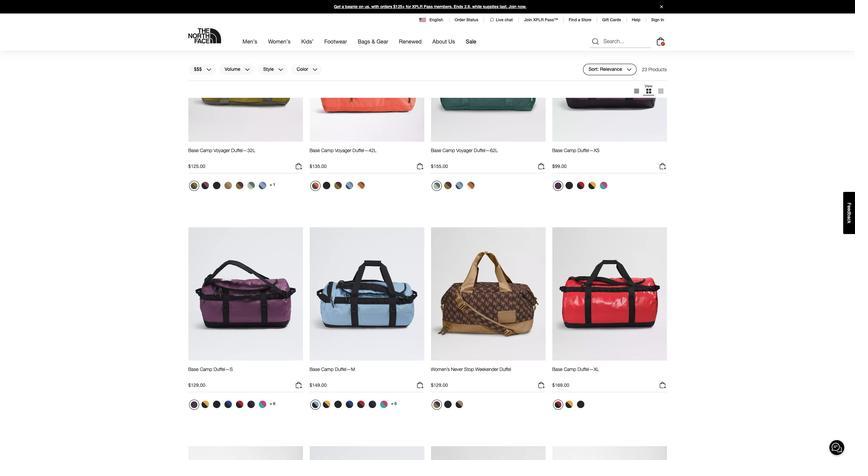 Task type: describe. For each thing, give the bounding box(es) containing it.
base camp duffel—xxl image
[[188, 446, 303, 460]]

base camp duffel—s
[[188, 367, 233, 372]]

23 products
[[642, 66, 667, 72]]

$149.00 button
[[310, 381, 425, 392]]

men's
[[243, 38, 258, 45]]

23 products status
[[642, 64, 667, 75]]

2 boysenberry/sulphur moss radio from the left
[[333, 180, 344, 191]]

forest olive/desert rust/white dune image
[[357, 182, 365, 189]]

$$$
[[194, 66, 202, 72]]

a for store
[[579, 18, 581, 22]]

base camp duffel—xs image
[[553, 8, 667, 142]]

1 forest olive/desert rust/white dune radio from the left
[[356, 180, 367, 191]]

voyager for duffel—32l
[[214, 148, 230, 153]]

about us
[[433, 38, 455, 45]]

tnf red/tnf black radio left summit navy/tnf black option
[[234, 399, 245, 410]]

f
[[847, 203, 853, 205]]

style
[[263, 66, 274, 72]]

Retro Orange/New Taupe Green radio
[[311, 181, 321, 191]]

pass™
[[545, 18, 558, 22]]

camp for $149.00
[[321, 367, 334, 372]]

base camp voyager duffel—32l image
[[188, 8, 303, 142]]

live chat button
[[490, 17, 514, 23]]

search all image
[[592, 37, 600, 45]]

renewed link
[[399, 32, 422, 51]]

get
[[334, 4, 341, 9]]

base camp duffel—xl button
[[553, 367, 600, 379]]

base camp voyager duffel—32l
[[188, 148, 255, 153]]

dark sage/misty sage image for dark sage/misty sage option to the left
[[247, 182, 255, 189]]

+ for $135.00
[[270, 183, 272, 187]]

k
[[847, 221, 853, 223]]

f e e d b a c k
[[847, 203, 853, 223]]

supplies
[[483, 4, 499, 9]]

$129.00 for women's
[[431, 382, 448, 388]]

6 for base camp duffel—s
[[273, 402, 276, 406]]

2 horizontal spatial tnf black/tnf white radio
[[576, 399, 586, 410]]

base for base camp duffel—xl
[[553, 367, 563, 372]]

1 indigo stone/steel blue/shady blue radio from the left
[[257, 180, 268, 191]]

members.
[[434, 4, 453, 9]]

2 e from the top
[[847, 208, 853, 211]]

mr. pink/apres blue image
[[259, 401, 266, 408]]

mr. pink/apres blue radio for base camp duffel—s
[[257, 399, 268, 410]]

color
[[297, 66, 308, 72]]

tnf blue/tnf black image for $149.00
[[346, 401, 353, 408]]

find a store link
[[569, 18, 592, 22]]

camp for $99.00
[[564, 148, 577, 153]]

base camp duffel—xs
[[553, 148, 600, 153]]

duffel
[[500, 367, 512, 372]]

men's link
[[243, 32, 258, 51]]

pass
[[424, 4, 433, 9]]

summit gold/tnf black image for right tnf black/tnf white radio
[[566, 401, 573, 408]]

$125+
[[394, 4, 405, 9]]

Kelp Tan/TNF Black radio
[[454, 399, 465, 410]]

tnf blue/tnf black radio for $129.00
[[223, 399, 234, 410]]

camp for $135.00
[[321, 148, 334, 153]]

live
[[496, 18, 504, 22]]

black currant purple/tnf black radio for the middle tnf black/tnf white radio
[[553, 181, 564, 191]]

base camp voyager duffel—42l
[[310, 148, 377, 153]]

the north face home page image
[[188, 28, 221, 44]]

order
[[455, 18, 466, 22]]

f e e d b a c k button
[[844, 192, 856, 234]]

women's link
[[268, 32, 291, 51]]

in
[[661, 18, 665, 22]]

sort:
[[589, 66, 599, 72]]

women's never stop weekender duffel button
[[431, 367, 512, 379]]

1 horizontal spatial join
[[525, 18, 533, 22]]

base for base camp voyager duffel—62l
[[431, 148, 442, 153]]

find
[[569, 18, 577, 22]]

$155.00
[[431, 163, 448, 169]]

$129.00 button for stop
[[431, 381, 546, 392]]

help
[[632, 18, 641, 22]]

boysenberry/sulphur moss image for 2nd boysenberry/sulphur moss option from the left
[[334, 182, 342, 189]]

order status link
[[455, 18, 479, 22]]

indigo stone/steel blue/shady blue image
[[346, 182, 353, 189]]

bags & gear link
[[358, 32, 389, 51]]

for
[[406, 4, 411, 9]]

tnf black/tnf white image for leftmost tnf black/tnf white radio
[[213, 182, 220, 189]]

base camp duffel—xs button
[[553, 148, 600, 160]]

wild ginger/tnf black image
[[202, 182, 209, 189]]

1 inside button
[[273, 183, 276, 187]]

2 horizontal spatial mr. pink/apres blue radio
[[599, 180, 609, 191]]

Summit Navy/TNF Black radio
[[367, 399, 378, 410]]

women's never stop weekender duffel
[[431, 367, 512, 372]]

3 indigo stone/steel blue/shady blue radio from the left
[[454, 180, 465, 191]]

gift cards
[[603, 18, 622, 22]]

d
[[847, 211, 853, 213]]

english
[[430, 18, 444, 22]]

1 horizontal spatial dark sage/misty sage radio
[[432, 181, 442, 191]]

$169.00
[[553, 382, 570, 388]]

summit gold/tnf black image for base camp duffel—m's tnf black/tnf white option
[[323, 401, 330, 408]]

coal brown tnf monogram print/utility brown image
[[434, 402, 440, 408]]

tnf red/tnf black radio down base camp duffel—xs button
[[576, 180, 586, 191]]

+ 6 button for base camp duffel—s
[[269, 399, 277, 409]]

close image
[[658, 5, 666, 8]]

Almond Butter/Utility Brown radio
[[223, 180, 234, 191]]

base camp duffel—s image
[[188, 227, 303, 361]]

us,
[[365, 4, 371, 9]]

view
[[645, 84, 653, 88]]

while
[[473, 4, 482, 9]]

Steel Blue/TNF Black radio
[[311, 400, 321, 410]]

camp for $125.00
[[200, 148, 212, 153]]

&
[[372, 38, 375, 45]]

live chat
[[496, 18, 513, 22]]

duffel—32l
[[231, 148, 255, 153]]

with
[[372, 4, 379, 9]]

Search search field
[[591, 35, 651, 48]]

last.
[[500, 4, 508, 9]]

2 indigo stone/steel blue/shady blue radio from the left
[[344, 180, 355, 191]]

footwear
[[325, 38, 347, 45]]

duffel—m
[[335, 367, 355, 372]]

base camp duffel—s button
[[188, 367, 233, 379]]

gift
[[603, 18, 609, 22]]

ends
[[454, 4, 464, 9]]

1 horizontal spatial tnf black/tnf white radio
[[564, 180, 575, 191]]

base camp voyager duffel—32l button
[[188, 148, 255, 160]]

view button
[[643, 84, 655, 99]]

voyager for duffel—62l
[[457, 148, 473, 153]]

mr. pink/apres blue radio for base camp duffel—m
[[379, 399, 389, 410]]

order status
[[455, 18, 479, 22]]

join xplr pass™ link
[[525, 18, 558, 22]]

sulphur moss/new taupe green image
[[191, 183, 198, 189]]

2 forest olive/desert rust/white dune radio from the left
[[466, 180, 476, 191]]

$99.00
[[553, 163, 567, 169]]

chat
[[505, 18, 513, 22]]



Task type: locate. For each thing, give the bounding box(es) containing it.
+ right summit navy/tnf black radio
[[391, 402, 394, 406]]

2 summit gold/tnf black radio from the left
[[564, 399, 575, 410]]

0 horizontal spatial tnf black/tnf white image
[[334, 401, 342, 408]]

camp up '$155.00'
[[443, 148, 455, 153]]

0 horizontal spatial summit navy/tnf black image
[[247, 401, 255, 408]]

1 horizontal spatial boysenberry/sulphur moss image
[[334, 182, 342, 189]]

1 horizontal spatial forest olive/desert rust/white dune radio
[[466, 180, 476, 191]]

0 vertical spatial summit gold/tnf black image
[[589, 182, 596, 189]]

1 horizontal spatial summit navy/tnf black image
[[369, 401, 376, 408]]

voyager left duffel—32l
[[214, 148, 230, 153]]

3 boysenberry/sulphur moss image from the left
[[444, 182, 452, 189]]

1 link
[[656, 36, 666, 47]]

boysenberry/sulphur moss image
[[236, 182, 243, 189], [334, 182, 342, 189], [444, 182, 452, 189]]

base camp duffel—m
[[310, 367, 355, 372]]

cards
[[611, 18, 622, 22]]

black currant purple/tnf black image
[[555, 183, 562, 189], [191, 402, 198, 408]]

tnf red/tnf black radio down $169.00
[[553, 400, 564, 410]]

+ 6 button right summit navy/tnf black radio
[[390, 399, 398, 409]]

23
[[642, 66, 648, 72]]

+ right mr. pink/apres blue icon
[[270, 402, 272, 406]]

2 6 from the left
[[395, 402, 397, 406]]

tnf black/tnf white image left almond butter/utility brown radio
[[213, 182, 220, 189]]

Coal Brown TNF Monogram Print/Utility Brown radio
[[432, 400, 442, 410]]

dark sage/misty sage image left boysenberry/sulphur moss radio
[[434, 183, 440, 189]]

1 vertical spatial a
[[579, 18, 581, 22]]

1 horizontal spatial 1
[[663, 42, 664, 46]]

TNF Black/TNF White radio
[[211, 180, 222, 191], [564, 180, 575, 191], [576, 399, 586, 410]]

beanie
[[345, 4, 358, 9]]

summit gold/tnf black image down base camp duffel—s button
[[202, 401, 209, 408]]

1 voyager from the left
[[214, 148, 230, 153]]

0 horizontal spatial + 6 button
[[269, 399, 277, 409]]

6 right summit navy/tnf black radio
[[395, 402, 397, 406]]

sort: relevance
[[589, 66, 623, 72]]

1 horizontal spatial tnf blue/tnf black radio
[[344, 399, 355, 410]]

0 vertical spatial a
[[342, 4, 344, 9]]

base camp duffel—m button
[[310, 367, 355, 379]]

$125.00
[[188, 163, 205, 169]]

forest olive/desert rust/white dune image
[[467, 182, 475, 189]]

0 horizontal spatial a
[[342, 4, 344, 9]]

1 tnf blue/tnf black image from the left
[[224, 401, 232, 408]]

2 horizontal spatial indigo stone/steel blue/shady blue radio
[[454, 180, 465, 191]]

+ 6 button for base camp duffel—m
[[390, 399, 398, 409]]

dark sage/misty sage radio left boysenberry/sulphur moss radio
[[432, 181, 442, 191]]

tnf red/tnf black image left summit navy/tnf black option
[[236, 401, 243, 408]]

tnf black/tnf white image right retro orange/new taupe green image
[[323, 182, 330, 189]]

$125.00 button
[[188, 162, 303, 174]]

1 vertical spatial 1
[[273, 183, 276, 187]]

e
[[847, 205, 853, 208], [847, 208, 853, 211]]

+ 1 button
[[269, 180, 277, 190]]

stop
[[465, 367, 474, 372]]

tnf blue/tnf black image for $129.00
[[224, 401, 232, 408]]

base camp voyager duffel—42l image
[[310, 8, 425, 142]]

base
[[188, 148, 199, 153], [310, 148, 320, 153], [431, 148, 442, 153], [553, 148, 563, 153], [188, 367, 199, 372], [310, 367, 320, 372], [553, 367, 563, 372]]

tnf blue/tnf black image left summit navy/tnf black option
[[224, 401, 232, 408]]

2 + 6 button from the left
[[390, 399, 398, 409]]

boysenberry/sulphur moss image for boysenberry/sulphur moss radio
[[444, 182, 452, 189]]

1 horizontal spatial dark sage/misty sage image
[[434, 183, 440, 189]]

Dark Sage/Misty Sage radio
[[246, 180, 257, 191], [432, 181, 442, 191]]

xplr
[[412, 4, 423, 9], [534, 18, 544, 22]]

base camp duffel—l image
[[310, 446, 425, 460]]

boysenberry/sulphur moss radio left indigo stone/steel blue/shady blue image
[[333, 180, 344, 191]]

1 horizontal spatial $129.00 button
[[431, 381, 546, 392]]

0 vertical spatial mr. pink/apres blue image
[[600, 182, 608, 189]]

Forest Olive/Desert Rust/White Dune radio
[[356, 180, 367, 191], [466, 180, 476, 191]]

+ 6 right summit navy/tnf black radio
[[391, 402, 397, 406]]

join
[[509, 4, 517, 9], [525, 18, 533, 22]]

renewed
[[399, 38, 422, 45]]

$129.00 down base camp duffel—s button
[[188, 382, 205, 388]]

summit gold/tnf black image
[[589, 182, 596, 189], [202, 401, 209, 408]]

1 vertical spatial tnf black/tnf white image
[[334, 401, 342, 408]]

+ 6 button
[[269, 399, 277, 409], [390, 399, 398, 409]]

summit gold/tnf black radio for steel blue/tnf black radio
[[321, 399, 332, 410]]

duffel—62l
[[474, 148, 498, 153]]

0 vertical spatial 1
[[663, 42, 664, 46]]

indigo stone/steel blue/shady blue image for third "indigo stone/steel blue/shady blue" option from the right
[[259, 182, 266, 189]]

TNF Black radio
[[443, 399, 454, 410]]

gift cards link
[[603, 18, 622, 22]]

1 horizontal spatial a
[[579, 18, 581, 22]]

2.6,
[[465, 4, 471, 9]]

base camp voyager duffel—62l
[[431, 148, 498, 153]]

$129.00 for base
[[188, 382, 205, 388]]

0 horizontal spatial tnf black/tnf white radio
[[211, 180, 222, 191]]

indigo stone/steel blue/shady blue radio left forest olive/desert rust/white dune image
[[454, 180, 465, 191]]

Boysenberry/Sulphur Moss radio
[[234, 180, 245, 191], [333, 180, 344, 191]]

help link
[[632, 18, 641, 22]]

$129.00 down women's
[[431, 382, 448, 388]]

view list box
[[631, 84, 667, 99]]

base left duffel—s
[[188, 367, 199, 372]]

0 horizontal spatial dark sage/misty sage radio
[[246, 180, 257, 191]]

tnf black/tnf white image down base camp duffel—s button
[[213, 401, 220, 408]]

+ 6 right mr. pink/apres blue icon
[[270, 402, 276, 406]]

join down now.
[[525, 18, 533, 22]]

sign in
[[652, 18, 665, 22]]

summit gold/tnf black radio right steel blue/tnf black radio
[[321, 399, 332, 410]]

1 vertical spatial black currant purple/tnf black image
[[191, 402, 198, 408]]

tnf black/tnf white radio for base camp duffel—s
[[211, 399, 222, 410]]

tnf black/tnf white image for middle tnf black/tnf white option
[[323, 182, 330, 189]]

base camp duffel—xl image
[[553, 227, 667, 361]]

women's
[[431, 367, 450, 372]]

1 + 6 button from the left
[[269, 399, 277, 409]]

status
[[467, 18, 479, 22]]

camp left duffel—m
[[321, 367, 334, 372]]

1 horizontal spatial summit gold/tnf black radio
[[564, 399, 575, 410]]

base camp voyager toiletry kit image
[[553, 446, 667, 460]]

duffel—xl
[[578, 367, 600, 372]]

duffel—s
[[214, 367, 233, 372]]

1 horizontal spatial $129.00
[[431, 382, 448, 388]]

summit navy/tnf black image inside summit navy/tnf black option
[[247, 401, 255, 408]]

camp inside base camp voyager duffel—42l button
[[321, 148, 334, 153]]

base up $169.00
[[553, 367, 563, 372]]

camp inside base camp duffel—s button
[[200, 367, 212, 372]]

tnf black image
[[444, 401, 452, 408]]

a for beanie
[[342, 4, 344, 9]]

3 voyager from the left
[[457, 148, 473, 153]]

tnf red/tnf black image for duffel—s
[[236, 401, 243, 408]]

1 + 6 from the left
[[270, 402, 276, 406]]

6 for base camp duffel—m
[[395, 402, 397, 406]]

+ for $149.00
[[270, 402, 272, 406]]

0 horizontal spatial indigo stone/steel blue/shady blue image
[[259, 182, 266, 189]]

on
[[359, 4, 364, 9]]

base camp duffel—m image
[[310, 227, 425, 361]]

xplr inside get a beanie on us, with orders $125+ for xplr pass members. ends 2.6, while supplies last. join now. link
[[412, 4, 423, 9]]

1 horizontal spatial tnf black/tnf white image
[[566, 182, 573, 189]]

Sulphur Moss/New Taupe Green radio
[[189, 181, 199, 191]]

mr. pink/apres blue image down $99.00 dropdown button
[[600, 182, 608, 189]]

base up $135.00
[[310, 148, 320, 153]]

1 horizontal spatial tnf red/tnf black image
[[357, 401, 365, 408]]

0 horizontal spatial summit gold/tnf black radio
[[321, 399, 332, 410]]

us
[[449, 38, 455, 45]]

sale
[[466, 38, 477, 45]]

2 + 6 from the left
[[391, 402, 397, 406]]

relevance
[[601, 66, 623, 72]]

1 horizontal spatial + 6
[[391, 402, 397, 406]]

1 summit navy/tnf black image from the left
[[247, 401, 255, 408]]

1 horizontal spatial summit gold/tnf black radio
[[587, 180, 598, 191]]

1 e from the top
[[847, 205, 853, 208]]

summit gold/tnf black radio for tnf red/tnf black radio under $169.00
[[564, 399, 575, 410]]

0 vertical spatial join
[[509, 4, 517, 9]]

sale link
[[466, 32, 477, 51]]

tnf blue/tnf black radio left summit navy/tnf black radio
[[344, 399, 355, 410]]

Black Currant Purple/TNF Black radio
[[553, 181, 564, 191], [189, 400, 199, 410]]

camp left duffel—xl
[[564, 367, 577, 372]]

base up $149.00
[[310, 367, 320, 372]]

a inside button
[[847, 216, 853, 219]]

dark sage/misty sage image down $125.00 dropdown button
[[247, 182, 255, 189]]

0 horizontal spatial summit gold/tnf black image
[[202, 401, 209, 408]]

orders
[[381, 4, 393, 9]]

tnf black/tnf white radio down base camp duffel—s button
[[211, 399, 222, 410]]

1 horizontal spatial tnf blue/tnf black image
[[346, 401, 353, 408]]

tnf black/tnf white image for right tnf black/tnf white radio
[[577, 401, 585, 408]]

tnf red/tnf black image left summit navy/tnf black radio
[[357, 401, 365, 408]]

women's
[[268, 38, 291, 45]]

1 summit gold/tnf black image from the left
[[323, 401, 330, 408]]

summit gold/tnf black image
[[323, 401, 330, 408], [566, 401, 573, 408]]

indigo stone/steel blue/shady blue image left forest olive/desert rust/white dune image
[[456, 182, 463, 189]]

tnf red/tnf black image down base camp duffel—xs button
[[577, 182, 585, 189]]

2 horizontal spatial a
[[847, 216, 853, 219]]

TNF Black/TNF White radio
[[321, 180, 332, 191], [211, 399, 222, 410], [333, 399, 344, 410]]

base camp voyager duffel—62l image
[[431, 8, 546, 142]]

$129.00 button down weekender
[[431, 381, 546, 392]]

xplr left pass™
[[534, 18, 544, 22]]

summit gold/tnf black radio down $169.00
[[564, 399, 575, 410]]

retro orange/new taupe green image
[[312, 183, 319, 189]]

e up the d
[[847, 205, 853, 208]]

camp for $129.00
[[200, 367, 212, 372]]

mr. pink/apres blue radio down $99.00 dropdown button
[[599, 180, 609, 191]]

summit gold/tnf black radio down base camp duffel—s button
[[200, 399, 211, 410]]

1 horizontal spatial tnf red/tnf black image
[[577, 182, 585, 189]]

camp up $135.00
[[321, 148, 334, 153]]

Indigo Stone/Steel Blue/Shady Blue radio
[[257, 180, 268, 191], [344, 180, 355, 191], [454, 180, 465, 191]]

tnf red/tnf black radio left summit navy/tnf black radio
[[356, 399, 367, 410]]

base for base camp voyager duffel—42l
[[310, 148, 320, 153]]

almond butter/utility brown image
[[224, 182, 232, 189]]

1 horizontal spatial xplr
[[534, 18, 544, 22]]

store
[[582, 18, 592, 22]]

products
[[649, 66, 667, 72]]

1 horizontal spatial indigo stone/steel blue/shady blue image
[[456, 182, 463, 189]]

0 horizontal spatial xplr
[[412, 4, 423, 9]]

$169.00 button
[[553, 381, 667, 392]]

tnf black/tnf white radio down $99.00
[[564, 180, 575, 191]]

Mr. Pink/Apres Blue radio
[[599, 180, 609, 191], [257, 399, 268, 410], [379, 399, 389, 410]]

6 right mr. pink/apres blue icon
[[273, 402, 276, 406]]

bags & gear
[[358, 38, 389, 45]]

0 horizontal spatial summit gold/tnf black radio
[[200, 399, 211, 410]]

+ 6 for base camp duffel—m
[[391, 402, 397, 406]]

kids' link
[[302, 32, 314, 51]]

camp inside base camp duffel—xl button
[[564, 367, 577, 372]]

c
[[847, 219, 853, 221]]

summit navy/tnf black image down '$149.00' dropdown button
[[369, 401, 376, 408]]

a
[[342, 4, 344, 9], [579, 18, 581, 22], [847, 216, 853, 219]]

1 summit gold/tnf black radio from the left
[[321, 399, 332, 410]]

summit gold/tnf black image down $99.00 dropdown button
[[589, 182, 596, 189]]

0 horizontal spatial black currant purple/tnf black radio
[[189, 400, 199, 410]]

1 vertical spatial black currant purple/tnf black radio
[[189, 400, 199, 410]]

TNF Blue/TNF Black radio
[[223, 399, 234, 410], [344, 399, 355, 410]]

tnf blue/tnf black radio for $149.00
[[344, 399, 355, 410]]

Summit Gold/TNF Black radio
[[587, 180, 598, 191], [200, 399, 211, 410]]

tnf red/tnf black image
[[577, 182, 585, 189], [555, 402, 562, 408]]

indigo stone/steel blue/shady blue radio left forest olive/desert rust/white dune icon
[[344, 180, 355, 191]]

0 horizontal spatial black currant purple/tnf black image
[[191, 402, 198, 408]]

camp for $169.00
[[564, 367, 577, 372]]

Boysenberry/Sulphur Moss radio
[[443, 180, 454, 191]]

+ 6 for base camp duffel—s
[[270, 402, 276, 406]]

0 horizontal spatial tnf blue/tnf black image
[[224, 401, 232, 408]]

0 horizontal spatial + 6
[[270, 402, 276, 406]]

2 tnf red/tnf black image from the left
[[357, 401, 365, 408]]

2 indigo stone/steel blue/shady blue image from the left
[[456, 182, 463, 189]]

tnf black/tnf white radio for base camp duffel—m
[[333, 399, 344, 410]]

kelp tan/tnf black image
[[456, 401, 463, 408]]

mr. pink/apres blue radio right summit navy/tnf black radio
[[379, 399, 389, 410]]

1 $129.00 from the left
[[188, 382, 205, 388]]

2 vertical spatial a
[[847, 216, 853, 219]]

tnf black/tnf white radio left almond butter/utility brown radio
[[211, 180, 222, 191]]

0 vertical spatial black currant purple/tnf black image
[[555, 183, 562, 189]]

0 horizontal spatial indigo stone/steel blue/shady blue radio
[[257, 180, 268, 191]]

0 horizontal spatial 1
[[273, 183, 276, 187]]

footwear link
[[325, 32, 347, 51]]

indigo stone/steel blue/shady blue image
[[259, 182, 266, 189], [456, 182, 463, 189]]

1 tnf blue/tnf black radio from the left
[[223, 399, 234, 410]]

0 horizontal spatial tnf red/tnf black image
[[555, 402, 562, 408]]

$129.00 button up summit navy/tnf black option
[[188, 381, 303, 392]]

$135.00
[[310, 163, 327, 169]]

e up b
[[847, 208, 853, 211]]

Summit Gold/TNF Black radio
[[321, 399, 332, 410], [564, 399, 575, 410]]

1 horizontal spatial tnf black/tnf white radio
[[321, 180, 332, 191]]

0 vertical spatial black currant purple/tnf black radio
[[553, 181, 564, 191]]

2 voyager from the left
[[335, 148, 352, 153]]

base camp gear box—l image
[[431, 446, 546, 460]]

tnf blue/tnf black image left summit navy/tnf black radio
[[346, 401, 353, 408]]

a up k
[[847, 216, 853, 219]]

Wild Ginger/TNF Black radio
[[200, 180, 211, 191]]

indigo stone/steel blue/shady blue radio left + 1 button
[[257, 180, 268, 191]]

tnf blue/tnf black image
[[224, 401, 232, 408], [346, 401, 353, 408]]

2 horizontal spatial tnf black/tnf white radio
[[333, 399, 344, 410]]

0 horizontal spatial join
[[509, 4, 517, 9]]

2 summit gold/tnf black image from the left
[[566, 401, 573, 408]]

boysenberry/sulphur moss image right almond butter/utility brown icon
[[236, 182, 243, 189]]

camp for $155.00
[[443, 148, 455, 153]]

tnf black/tnf white image for base camp duffel—s's tnf black/tnf white option
[[213, 401, 220, 408]]

mr. pink/apres blue radio right summit navy/tnf black option
[[257, 399, 268, 410]]

base for base camp duffel—s
[[188, 367, 199, 372]]

1 horizontal spatial black currant purple/tnf black radio
[[553, 181, 564, 191]]

TNF Red/TNF Black radio
[[576, 180, 586, 191], [234, 399, 245, 410], [356, 399, 367, 410], [553, 400, 564, 410]]

english link
[[420, 17, 444, 23]]

0 horizontal spatial mr. pink/apres blue image
[[380, 401, 388, 408]]

about us link
[[433, 32, 455, 51]]

mr. pink/apres blue image right summit navy/tnf black radio
[[380, 401, 388, 408]]

summit navy/tnf black image for base camp duffel—m
[[369, 401, 376, 408]]

tnf black/tnf white image
[[566, 182, 573, 189], [334, 401, 342, 408]]

base up '$155.00'
[[431, 148, 442, 153]]

0 vertical spatial tnf black/tnf white image
[[566, 182, 573, 189]]

2 tnf blue/tnf black image from the left
[[346, 401, 353, 408]]

$$$ button
[[188, 64, 217, 75]]

0 horizontal spatial forest olive/desert rust/white dune radio
[[356, 180, 367, 191]]

1 horizontal spatial 6
[[395, 402, 397, 406]]

0 vertical spatial xplr
[[412, 4, 423, 9]]

dark sage/misty sage radio down $125.00 dropdown button
[[246, 180, 257, 191]]

voyager for duffel—42l
[[335, 148, 352, 153]]

tnf black/tnf white image down $99.00
[[566, 182, 573, 189]]

camp inside the base camp duffel—m 'button'
[[321, 367, 334, 372]]

indigo stone/steel blue/shady blue image left + 1 button
[[259, 182, 266, 189]]

+ down $125.00 dropdown button
[[270, 183, 272, 187]]

a right get
[[342, 4, 344, 9]]

camp left duffel—xs
[[564, 148, 577, 153]]

steel blue/tnf black image
[[312, 402, 319, 408]]

1 horizontal spatial + 6 button
[[390, 399, 398, 409]]

$129.00 button for duffel—s
[[188, 381, 303, 392]]

1 vertical spatial mr. pink/apres blue image
[[380, 401, 388, 408]]

tnf blue/tnf black radio left summit navy/tnf black option
[[223, 399, 234, 410]]

kids'
[[302, 38, 314, 45]]

tnf black/tnf white radio right retro orange/new taupe green image
[[321, 180, 332, 191]]

boysenberry/sulphur moss radio right almond butter/utility brown icon
[[234, 180, 245, 191]]

xplr right for
[[412, 4, 423, 9]]

tnf red/tnf black image
[[236, 401, 243, 408], [357, 401, 365, 408]]

gear
[[377, 38, 389, 45]]

weekender
[[476, 367, 499, 372]]

summit navy/tnf black image inside summit navy/tnf black radio
[[369, 401, 376, 408]]

1 tnf red/tnf black image from the left
[[236, 401, 243, 408]]

1 horizontal spatial indigo stone/steel blue/shady blue radio
[[344, 180, 355, 191]]

1 vertical spatial tnf red/tnf black image
[[555, 402, 562, 408]]

0 horizontal spatial boysenberry/sulphur moss image
[[236, 182, 243, 189]]

base for base camp duffel—m
[[310, 367, 320, 372]]

camp
[[200, 148, 212, 153], [321, 148, 334, 153], [443, 148, 455, 153], [564, 148, 577, 153], [200, 367, 212, 372], [321, 367, 334, 372], [564, 367, 577, 372]]

0 horizontal spatial voyager
[[214, 148, 230, 153]]

1 down in on the right of the page
[[663, 42, 664, 46]]

volume
[[225, 66, 241, 72]]

a right find
[[579, 18, 581, 22]]

summit gold/tnf black image down $169.00
[[566, 401, 573, 408]]

2 tnf blue/tnf black radio from the left
[[344, 399, 355, 410]]

style button
[[258, 64, 288, 75]]

1 vertical spatial xplr
[[534, 18, 544, 22]]

$choose color$ option group
[[188, 180, 269, 194], [310, 180, 367, 194], [431, 180, 477, 194], [553, 180, 610, 194], [188, 399, 269, 413], [310, 399, 390, 413], [431, 399, 466, 413], [553, 399, 587, 413]]

2 $129.00 button from the left
[[431, 381, 546, 392]]

1 horizontal spatial boysenberry/sulphur moss radio
[[333, 180, 344, 191]]

1 horizontal spatial summit gold/tnf black image
[[566, 401, 573, 408]]

volume button
[[219, 64, 255, 75]]

find a store
[[569, 18, 592, 22]]

dark sage/misty sage image for the rightmost dark sage/misty sage option
[[434, 183, 440, 189]]

1 down $125.00 dropdown button
[[273, 183, 276, 187]]

join right 'last.'
[[509, 4, 517, 9]]

2 boysenberry/sulphur moss image from the left
[[334, 182, 342, 189]]

forest olive/desert rust/white dune radio right indigo stone/steel blue/shady blue image
[[356, 180, 367, 191]]

sign in button
[[652, 18, 665, 22]]

tnf black/tnf white image right steel blue/tnf black radio
[[334, 401, 342, 408]]

2 summit navy/tnf black image from the left
[[369, 401, 376, 408]]

boysenberry/sulphur moss image left indigo stone/steel blue/shady blue image
[[334, 182, 342, 189]]

Summit Navy/TNF Black radio
[[246, 399, 257, 410]]

camp inside 'base camp voyager duffel—32l' button
[[200, 148, 212, 153]]

tnf black/tnf white image
[[213, 182, 220, 189], [323, 182, 330, 189], [213, 401, 220, 408], [577, 401, 585, 408]]

camp inside base camp duffel—xs button
[[564, 148, 577, 153]]

never
[[451, 367, 463, 372]]

1 horizontal spatial voyager
[[335, 148, 352, 153]]

+ 6 button right mr. pink/apres blue icon
[[269, 399, 277, 409]]

voyager
[[214, 148, 230, 153], [335, 148, 352, 153], [457, 148, 473, 153]]

tnf black/tnf white radio down base camp duffel—xl button
[[576, 399, 586, 410]]

1 indigo stone/steel blue/shady blue image from the left
[[259, 182, 266, 189]]

summit navy/tnf black image
[[247, 401, 255, 408], [369, 401, 376, 408]]

1 boysenberry/sulphur moss radio from the left
[[234, 180, 245, 191]]

0 vertical spatial summit gold/tnf black radio
[[587, 180, 598, 191]]

0 vertical spatial tnf red/tnf black image
[[577, 182, 585, 189]]

boysenberry/sulphur moss image down '$155.00'
[[444, 182, 452, 189]]

camp inside base camp voyager duffel—62l button
[[443, 148, 455, 153]]

1 horizontal spatial summit gold/tnf black image
[[589, 182, 596, 189]]

voyager left "duffel—62l"
[[457, 148, 473, 153]]

1 horizontal spatial mr. pink/apres blue radio
[[379, 399, 389, 410]]

tnf red/tnf black image down $169.00
[[555, 402, 562, 408]]

0 horizontal spatial mr. pink/apres blue radio
[[257, 399, 268, 410]]

summit navy/tnf black image for base camp duffel—s
[[247, 401, 255, 408]]

1 vertical spatial join
[[525, 18, 533, 22]]

0 horizontal spatial boysenberry/sulphur moss radio
[[234, 180, 245, 191]]

1 horizontal spatial black currant purple/tnf black image
[[555, 183, 562, 189]]

summit navy/tnf black image left mr. pink/apres blue icon
[[247, 401, 255, 408]]

base for base camp duffel—xs
[[553, 148, 563, 153]]

summit gold/tnf black image right steel blue/tnf black radio
[[323, 401, 330, 408]]

tnf red/tnf black image for duffel—m
[[357, 401, 365, 408]]

boysenberry/sulphur moss image inside radio
[[444, 182, 452, 189]]

get a beanie on us, with orders $125+ for xplr pass members. ends 2.6, while supplies last. join now. link
[[0, 0, 856, 13]]

0 horizontal spatial 6
[[273, 402, 276, 406]]

0 horizontal spatial $129.00 button
[[188, 381, 303, 392]]

0 horizontal spatial dark sage/misty sage image
[[247, 182, 255, 189]]

camp up $125.00
[[200, 148, 212, 153]]

about
[[433, 38, 447, 45]]

bags
[[358, 38, 370, 45]]

b
[[847, 213, 853, 216]]

boysenberry/sulphur moss image for second boysenberry/sulphur moss option from the right
[[236, 182, 243, 189]]

women's never stop weekender duffel image
[[431, 227, 546, 361]]

1 6 from the left
[[273, 402, 276, 406]]

black currant purple/tnf black radio for the bottom summit gold/tnf black radio
[[189, 400, 199, 410]]

tnf black/tnf white radio right steel blue/tnf black radio
[[333, 399, 344, 410]]

1 boysenberry/sulphur moss image from the left
[[236, 182, 243, 189]]

0 horizontal spatial $129.00
[[188, 382, 205, 388]]

duffel—42l
[[353, 148, 377, 153]]

6
[[273, 402, 276, 406], [395, 402, 397, 406]]

dark sage/misty sage image
[[247, 182, 255, 189], [434, 183, 440, 189]]

base camp voyager duffel—62l button
[[431, 148, 498, 160]]

camp left duffel—s
[[200, 367, 212, 372]]

base up $125.00
[[188, 148, 199, 153]]

forest olive/desert rust/white dune radio right boysenberry/sulphur moss radio
[[466, 180, 476, 191]]

0 horizontal spatial summit gold/tnf black image
[[323, 401, 330, 408]]

indigo stone/steel blue/shady blue image for third "indigo stone/steel blue/shady blue" option from the left
[[456, 182, 463, 189]]

1 horizontal spatial mr. pink/apres blue image
[[600, 182, 608, 189]]

1 vertical spatial summit gold/tnf black image
[[202, 401, 209, 408]]

2 horizontal spatial boysenberry/sulphur moss image
[[444, 182, 452, 189]]

base inside 'button'
[[310, 367, 320, 372]]

mr. pink/apres blue image
[[600, 182, 608, 189], [380, 401, 388, 408]]

0 horizontal spatial tnf red/tnf black image
[[236, 401, 243, 408]]

2 $129.00 from the left
[[431, 382, 448, 388]]

tnf black/tnf white image down base camp duffel—xl button
[[577, 401, 585, 408]]

2 horizontal spatial voyager
[[457, 148, 473, 153]]

base for base camp voyager duffel—32l
[[188, 148, 199, 153]]

voyager left duffel—42l
[[335, 148, 352, 153]]

base up $99.00
[[553, 148, 563, 153]]

0 horizontal spatial tnf black/tnf white radio
[[211, 399, 222, 410]]

$129.00 button
[[188, 381, 303, 392], [431, 381, 546, 392]]

$99.00 button
[[553, 162, 667, 174]]

$129.00
[[188, 382, 205, 388], [431, 382, 448, 388]]

1 vertical spatial summit gold/tnf black radio
[[200, 399, 211, 410]]

sign
[[652, 18, 660, 22]]

1 $129.00 button from the left
[[188, 381, 303, 392]]

0 horizontal spatial tnf blue/tnf black radio
[[223, 399, 234, 410]]

summit gold/tnf black radio down $99.00 dropdown button
[[587, 180, 598, 191]]



Task type: vqa. For each thing, say whether or not it's contained in the screenshot.
Learn more
no



